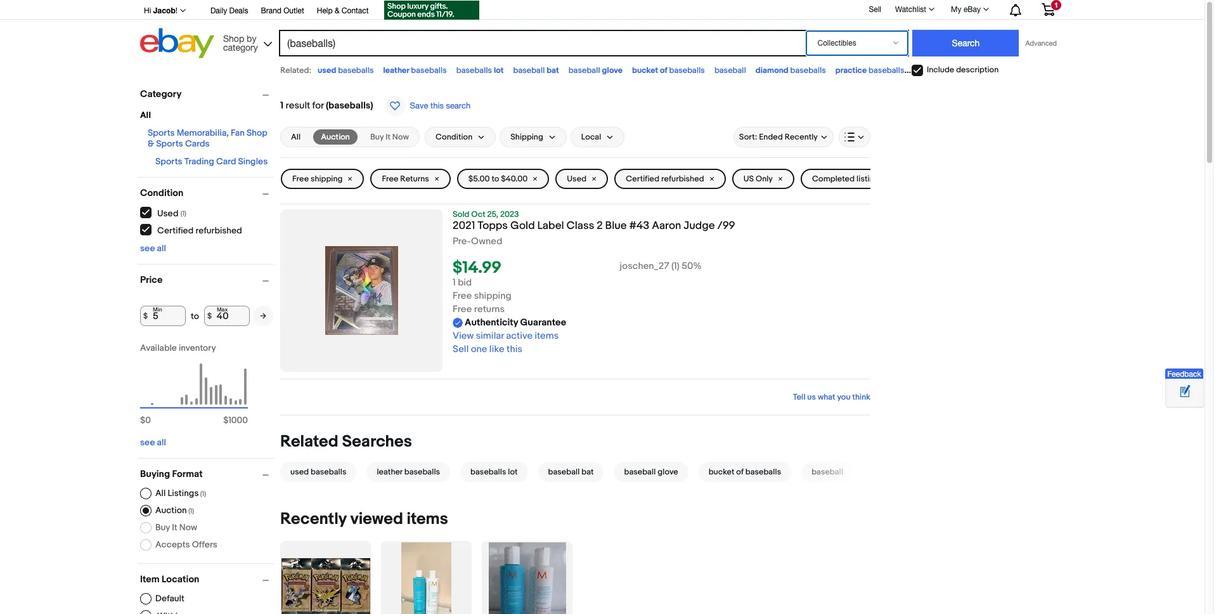 Task type: describe. For each thing, give the bounding box(es) containing it.
item location button
[[140, 574, 275, 586]]

recently inside dropdown button
[[785, 132, 818, 142]]

0 vertical spatial it
[[386, 132, 391, 142]]

us only
[[744, 174, 773, 184]]

1 vertical spatial certified refurbished link
[[140, 224, 243, 236]]

2023
[[501, 209, 519, 220]]

0 vertical spatial baseballs lot
[[457, 65, 504, 75]]

2021 topps gold label class 2 blue #43 aaron judge /99 heading
[[453, 220, 736, 232]]

authenticity
[[465, 317, 518, 329]]

 (1) Items text field
[[187, 507, 194, 515]]

daily deals link
[[211, 4, 248, 18]]

diamond baseballs
[[756, 65, 827, 75]]

sort: ended recently button
[[734, 127, 834, 147]]

singles
[[238, 156, 268, 167]]

1 link
[[1035, 0, 1063, 18]]

0 vertical spatial now
[[393, 132, 409, 142]]

items inside joschen_27 (1) 50% 1 bid free shipping free returns authenticity guarantee view similar active items sell one like this
[[535, 330, 559, 342]]

1 vertical spatial used
[[291, 467, 309, 477]]

used baseballs inside main content
[[291, 467, 347, 477]]

0 vertical spatial shipping
[[311, 174, 343, 184]]

price
[[140, 274, 163, 286]]

0 vertical spatial baseball glove
[[569, 65, 623, 75]]

1 result for (baseballs)
[[280, 100, 373, 112]]

save
[[410, 101, 429, 110]]

used link
[[556, 169, 609, 189]]

1 horizontal spatial glove
[[658, 467, 679, 477]]

free returns
[[382, 174, 429, 184]]

!
[[176, 6, 178, 15]]

1 vertical spatial leather
[[377, 467, 403, 477]]

shop inside shop by category
[[223, 33, 244, 43]]

available inventory
[[140, 343, 216, 353]]

main content containing $14.99
[[280, 82, 906, 614]]

$ 1000
[[223, 415, 248, 426]]

see all for condition
[[140, 243, 166, 254]]

1 horizontal spatial bucket of baseballs
[[709, 467, 782, 477]]

all link
[[284, 129, 308, 145]]

1 horizontal spatial certified refurbished link
[[615, 169, 726, 189]]

what
[[818, 392, 836, 402]]

related
[[280, 432, 339, 452]]

0 horizontal spatial buy
[[155, 522, 170, 533]]

practice
[[836, 65, 867, 75]]

1 horizontal spatial condition button
[[425, 127, 496, 147]]

1 vertical spatial items
[[407, 510, 448, 529]]

(1) for used
[[181, 209, 187, 217]]

see for price
[[140, 437, 155, 448]]

shipping
[[511, 132, 544, 142]]

baseballs lot link
[[456, 462, 533, 482]]

guarantee
[[521, 317, 567, 329]]

0 horizontal spatial now
[[179, 522, 197, 533]]

shop by category button
[[218, 28, 275, 56]]

sort:
[[740, 132, 758, 142]]

1 vertical spatial baseballs lot
[[471, 467, 518, 477]]

0 horizontal spatial buy it now
[[155, 522, 197, 533]]

leather baseballs link
[[362, 462, 456, 482]]

free down bid
[[453, 290, 472, 302]]

0 horizontal spatial condition button
[[140, 187, 275, 199]]

description
[[957, 65, 999, 75]]

blue
[[606, 220, 627, 232]]

baseball glove link
[[609, 462, 694, 482]]

of inside bucket of baseballs link
[[737, 467, 744, 477]]

1 horizontal spatial refurbished
[[662, 174, 705, 184]]

free returns link
[[371, 169, 451, 189]]

free up view
[[453, 303, 472, 315]]

baseball bat link
[[533, 462, 609, 482]]

Auction selected text field
[[321, 131, 350, 143]]

1000
[[229, 415, 248, 426]]

related searches
[[280, 432, 412, 452]]

0 horizontal spatial glove
[[602, 65, 623, 75]]

price button
[[140, 274, 275, 286]]

brand
[[261, 6, 282, 15]]

category
[[140, 88, 182, 100]]

category button
[[140, 88, 275, 100]]

1 horizontal spatial all
[[155, 488, 166, 499]]

sports trading card singles link
[[155, 156, 268, 167]]

only
[[756, 174, 773, 184]]

shop by category
[[223, 33, 258, 52]]

recently viewed items
[[280, 510, 448, 529]]

0 vertical spatial used baseballs
[[318, 65, 374, 75]]

buying format
[[140, 468, 203, 480]]

view similar active items link
[[453, 330, 559, 342]]

view
[[453, 330, 474, 342]]

topps
[[478, 220, 508, 232]]

1 horizontal spatial certified
[[626, 174, 660, 184]]

hi jacob !
[[144, 6, 178, 15]]

my ebay link
[[945, 2, 995, 17]]

1 horizontal spatial to
[[492, 174, 499, 184]]

returns
[[401, 174, 429, 184]]

available
[[140, 343, 177, 353]]

& inside "sports memorabilia, fan shop & sports cards"
[[148, 138, 154, 149]]

$40.00
[[501, 174, 528, 184]]

outlet
[[284, 6, 304, 15]]

used for used
[[567, 174, 587, 184]]

hi
[[144, 6, 151, 15]]

auction for auction
[[321, 132, 350, 142]]

sports for sports trading card singles
[[155, 156, 182, 167]]

(1) inside the all listings (1)
[[200, 490, 206, 498]]

0 vertical spatial bat
[[547, 65, 559, 75]]

2021
[[453, 220, 475, 232]]

sell one like this link
[[453, 343, 523, 355]]

$5.00
[[469, 174, 490, 184]]

$ up buying
[[140, 415, 145, 426]]

offers
[[192, 539, 217, 550]]

jacob
[[153, 6, 176, 15]]

bucket inside bucket of baseballs link
[[709, 467, 735, 477]]

1 vertical spatial certified
[[157, 225, 194, 236]]

contact
[[342, 6, 369, 15]]

brand outlet link
[[261, 4, 304, 18]]

similar
[[476, 330, 504, 342]]

baseball link for related:
[[715, 65, 747, 75]]

inventory
[[179, 343, 216, 353]]

0 vertical spatial buy
[[370, 132, 384, 142]]

tell us what you think
[[794, 392, 871, 402]]

$ up buying format dropdown button at bottom
[[223, 415, 229, 426]]

1 horizontal spatial lot
[[508, 467, 518, 477]]

buy it now inside buy it now link
[[370, 132, 409, 142]]

daily deals
[[211, 6, 248, 15]]

0 vertical spatial lot
[[494, 65, 504, 75]]

$ 0
[[140, 415, 151, 426]]

card
[[216, 156, 236, 167]]

1 vertical spatial condition
[[140, 187, 184, 199]]

Authenticity Guarantee text field
[[453, 316, 567, 329]]

sports memorabilia, fan shop & sports cards
[[148, 128, 268, 149]]

all for condition
[[157, 243, 166, 254]]

searches
[[342, 432, 412, 452]]

baseball link for related searches
[[797, 462, 859, 482]]

1 horizontal spatial condition
[[436, 132, 473, 142]]

listings
[[168, 488, 199, 499]]

graph of available inventory between $5.0 and $40.0 image
[[140, 343, 248, 432]]

daily
[[211, 6, 227, 15]]

shop inside "sports memorabilia, fan shop & sports cards"
[[247, 128, 268, 138]]

0 horizontal spatial bucket
[[633, 65, 659, 75]]

result
[[286, 100, 310, 112]]

viewed
[[350, 510, 403, 529]]

50%
[[682, 260, 702, 272]]

all listings (1)
[[155, 488, 206, 499]]

judge
[[684, 220, 715, 232]]



Task type: locate. For each thing, give the bounding box(es) containing it.
buy up "accepts"
[[155, 522, 170, 533]]

0 vertical spatial used
[[567, 174, 587, 184]]

sold
[[453, 209, 470, 220]]

1 for 1 result for (baseballs)
[[280, 100, 284, 112]]

all inside main content
[[291, 132, 301, 142]]

2 see from the top
[[140, 437, 155, 448]]

all down category in the left of the page
[[140, 110, 151, 121]]

1 vertical spatial see all
[[140, 437, 166, 448]]

sports for sports memorabilia, fan shop & sports cards
[[148, 128, 175, 138]]

1 horizontal spatial shipping
[[474, 290, 512, 302]]

0 horizontal spatial used
[[157, 208, 179, 219]]

1 vertical spatial auction
[[155, 505, 187, 516]]

&
[[335, 6, 340, 15], [148, 138, 154, 149]]

0 horizontal spatial shipping
[[311, 174, 343, 184]]

include description
[[928, 65, 999, 75]]

condition button down search
[[425, 127, 496, 147]]

25,
[[488, 209, 499, 220]]

all for price
[[157, 437, 166, 448]]

(1) inside used (1)
[[181, 209, 187, 217]]

by
[[247, 33, 257, 43]]

gold
[[511, 220, 535, 232]]

free down all link
[[292, 174, 309, 184]]

this down active at the left of the page
[[507, 343, 523, 355]]

get the coupon image
[[384, 1, 479, 20]]

my ebay
[[952, 5, 981, 14]]

1 vertical spatial leather baseballs
[[377, 467, 440, 477]]

local
[[582, 132, 602, 142]]

1 vertical spatial baseball bat
[[549, 467, 594, 477]]

1 all from the top
[[157, 243, 166, 254]]

0 horizontal spatial recently
[[280, 510, 347, 529]]

bucket of baseballs link
[[694, 462, 797, 482]]

lot down search for anything text field
[[494, 65, 504, 75]]

0 horizontal spatial 1
[[280, 100, 284, 112]]

1 vertical spatial see all button
[[140, 437, 166, 448]]

1 see all from the top
[[140, 243, 166, 254]]

recently
[[785, 132, 818, 142], [280, 510, 347, 529]]

1 horizontal spatial buy
[[370, 132, 384, 142]]

used baseballs
[[318, 65, 374, 75], [291, 467, 347, 477]]

certified refurbished up aaron
[[626, 174, 705, 184]]

buy it now link
[[363, 129, 417, 145]]

none submit inside shop by category banner
[[913, 30, 1020, 56]]

buy it now down "auction (1)"
[[155, 522, 197, 533]]

1 inside 1 link
[[1055, 1, 1059, 9]]

sports trading card singles
[[155, 156, 268, 167]]

baseballs lot
[[457, 65, 504, 75], [471, 467, 518, 477]]

all up price
[[157, 243, 166, 254]]

1 for 1
[[1055, 1, 1059, 9]]

see for condition
[[140, 243, 155, 254]]

sell down view
[[453, 343, 469, 355]]

leather baseballs up save
[[384, 65, 447, 75]]

shop
[[223, 33, 244, 43], [247, 128, 268, 138]]

shipping inside joschen_27 (1) 50% 1 bid free shipping free returns authenticity guarantee view similar active items sell one like this
[[474, 290, 512, 302]]

brand outlet
[[261, 6, 304, 15]]

0 vertical spatial shop
[[223, 33, 244, 43]]

condition button down sports trading card singles link
[[140, 187, 275, 199]]

certified refurbished link up aaron
[[615, 169, 726, 189]]

used right related:
[[318, 65, 336, 75]]

save this search button
[[381, 95, 475, 117]]

1 horizontal spatial buy it now
[[370, 132, 409, 142]]

2 see all from the top
[[140, 437, 166, 448]]

see all up price
[[140, 243, 166, 254]]

this inside joschen_27 (1) 50% 1 bid free shipping free returns authenticity guarantee view similar active items sell one like this
[[507, 343, 523, 355]]

free inside free shipping link
[[292, 174, 309, 184]]

sort: ended recently
[[740, 132, 818, 142]]

(1) inside "auction (1)"
[[188, 507, 194, 515]]

1 vertical spatial baseball link
[[797, 462, 859, 482]]

to right minimum value $5 text field
[[191, 311, 199, 321]]

listings
[[857, 174, 884, 184]]

shop by category banner
[[137, 0, 1065, 62]]

bucket of baseballs
[[633, 65, 705, 75], [709, 467, 782, 477]]

all down buying
[[155, 488, 166, 499]]

baseball
[[514, 65, 545, 75], [569, 65, 601, 75], [715, 65, 747, 75], [549, 467, 580, 477], [625, 467, 656, 477], [812, 467, 844, 477]]

0 vertical spatial leather baseballs
[[384, 65, 447, 75]]

sell
[[869, 5, 882, 14], [453, 343, 469, 355]]

0 vertical spatial items
[[535, 330, 559, 342]]

watchlist link
[[889, 2, 941, 17]]

shipping down auction "text field"
[[311, 174, 343, 184]]

0 vertical spatial certified refurbished link
[[615, 169, 726, 189]]

refurbished up aaron
[[662, 174, 705, 184]]

1 horizontal spatial bucket
[[709, 467, 735, 477]]

sell link
[[864, 5, 888, 14]]

leather down searches
[[377, 467, 403, 477]]

free left returns
[[382, 174, 399, 184]]

sports memorabilia, fan shop & sports cards link
[[148, 128, 268, 149]]

0 horizontal spatial of
[[660, 65, 668, 75]]

(1) right the listings
[[200, 490, 206, 498]]

fan
[[231, 128, 245, 138]]

cards
[[185, 138, 210, 149]]

2 vertical spatial 1
[[453, 277, 456, 289]]

0 horizontal spatial this
[[431, 101, 444, 110]]

2 vertical spatial all
[[155, 488, 166, 499]]

1 vertical spatial bucket of baseballs
[[709, 467, 782, 477]]

0 horizontal spatial refurbished
[[196, 225, 242, 236]]

0 vertical spatial certified refurbished
[[626, 174, 705, 184]]

1 up advanced
[[1055, 1, 1059, 9]]

1 horizontal spatial it
[[386, 132, 391, 142]]

sell left the watchlist
[[869, 5, 882, 14]]

1 vertical spatial used baseballs
[[291, 467, 347, 477]]

2021 topps gold label class 2 blue #43 aaron judge /99 link
[[453, 220, 871, 236]]

$ up available
[[143, 311, 148, 321]]

& inside account navigation
[[335, 6, 340, 15]]

& right help
[[335, 6, 340, 15]]

1 left bid
[[453, 277, 456, 289]]

free shipping
[[292, 174, 343, 184]]

0 horizontal spatial bat
[[547, 65, 559, 75]]

certified up '#43'
[[626, 174, 660, 184]]

us
[[744, 174, 754, 184]]

include
[[928, 65, 955, 75]]

1 vertical spatial shop
[[247, 128, 268, 138]]

(1) inside joschen_27 (1) 50% 1 bid free shipping free returns authenticity guarantee view similar active items sell one like this
[[672, 260, 680, 272]]

auction
[[321, 132, 350, 142], [155, 505, 187, 516]]

shop left by
[[223, 33, 244, 43]]

this right save
[[431, 101, 444, 110]]

lot left baseball bat link
[[508, 467, 518, 477]]

1 vertical spatial bucket
[[709, 467, 735, 477]]

0 vertical spatial buy it now
[[370, 132, 409, 142]]

returns
[[474, 303, 505, 315]]

$ up inventory
[[207, 311, 212, 321]]

listing options selector. list view selected. image
[[845, 132, 865, 142]]

buying format button
[[140, 468, 275, 480]]

0 horizontal spatial certified
[[157, 225, 194, 236]]

1 vertical spatial baseball glove
[[625, 467, 679, 477]]

joschen_27
[[620, 260, 670, 272]]

help & contact
[[317, 6, 369, 15]]

refurbished up price dropdown button
[[196, 225, 242, 236]]

1 horizontal spatial now
[[393, 132, 409, 142]]

condition
[[436, 132, 473, 142], [140, 187, 184, 199]]

it down "auction (1)"
[[172, 522, 177, 533]]

0 horizontal spatial auction
[[155, 505, 187, 516]]

1 horizontal spatial this
[[507, 343, 523, 355]]

see up price
[[140, 243, 155, 254]]

0 vertical spatial baseball link
[[715, 65, 747, 75]]

all up buying
[[157, 437, 166, 448]]

(1) left "50%" at the right of the page
[[672, 260, 680, 272]]

auction down 1 result for (baseballs)
[[321, 132, 350, 142]]

1 vertical spatial all
[[157, 437, 166, 448]]

1 horizontal spatial baseball glove
[[625, 467, 679, 477]]

1 horizontal spatial used
[[318, 65, 336, 75]]

1 left result
[[280, 100, 284, 112]]

Search for anything text field
[[281, 31, 805, 55]]

bid
[[458, 277, 472, 289]]

local button
[[571, 127, 625, 147]]

0 vertical spatial condition button
[[425, 127, 496, 147]]

save this search
[[410, 101, 471, 110]]

1 vertical spatial refurbished
[[196, 225, 242, 236]]

1 see all button from the top
[[140, 243, 166, 254]]

sell inside account navigation
[[869, 5, 882, 14]]

0 vertical spatial see all button
[[140, 243, 166, 254]]

now down save this search button
[[393, 132, 409, 142]]

deals
[[229, 6, 248, 15]]

account navigation
[[137, 0, 1065, 22]]

accepts offers
[[155, 539, 217, 550]]

certified refurbished down used (1)
[[157, 225, 242, 236]]

baseball bat
[[514, 65, 559, 75], [549, 467, 594, 477]]

all down result
[[291, 132, 301, 142]]

see all button down 0
[[140, 437, 166, 448]]

condition down search
[[436, 132, 473, 142]]

help & contact link
[[317, 4, 369, 18]]

1 vertical spatial 1
[[280, 100, 284, 112]]

same day ship moroccanoil volume shampoo and conditioner 8.5 fl oz duo image
[[402, 542, 452, 614]]

sell inside joschen_27 (1) 50% 1 bid free shipping free returns authenticity guarantee view similar active items sell one like this
[[453, 343, 469, 355]]

condition up used (1)
[[140, 187, 184, 199]]

used for used (1)
[[157, 208, 179, 219]]

1 vertical spatial certified refurbished
[[157, 225, 242, 236]]

1 vertical spatial to
[[191, 311, 199, 321]]

Maximum value $40 text field
[[204, 306, 250, 326]]

0 horizontal spatial it
[[172, 522, 177, 533]]

think
[[853, 392, 871, 402]]

like
[[490, 343, 505, 355]]

1 vertical spatial bat
[[582, 467, 594, 477]]

2 all from the top
[[157, 437, 166, 448]]

completed listings link
[[801, 169, 905, 189]]

recently right ended
[[785, 132, 818, 142]]

1 horizontal spatial baseball link
[[797, 462, 859, 482]]

0 horizontal spatial certified refurbished
[[157, 225, 242, 236]]

it up free returns
[[386, 132, 391, 142]]

buy
[[370, 132, 384, 142], [155, 522, 170, 533]]

free inside free returns link
[[382, 174, 399, 184]]

(1) for auction
[[188, 507, 194, 515]]

bat inside main content
[[582, 467, 594, 477]]

auction for auction (1)
[[155, 505, 187, 516]]

certified refurbished link down used (1)
[[140, 224, 243, 236]]

shipping up returns
[[474, 290, 512, 302]]

1 horizontal spatial shop
[[247, 128, 268, 138]]

3x sealed fossil long/hanger booster packs (artset) wotc original pokemon cards image
[[281, 558, 370, 614]]

0 horizontal spatial lot
[[494, 65, 504, 75]]

0 vertical spatial baseball bat
[[514, 65, 559, 75]]

now down (1) text box
[[179, 522, 197, 533]]

leather up save this search button
[[384, 65, 410, 75]]

0 horizontal spatial &
[[148, 138, 154, 149]]

1 vertical spatial see
[[140, 437, 155, 448]]

baseballs
[[338, 65, 374, 75], [411, 65, 447, 75], [457, 65, 492, 75], [670, 65, 705, 75], [791, 65, 827, 75], [869, 65, 905, 75], [947, 65, 983, 75], [311, 467, 347, 477], [405, 467, 440, 477], [471, 467, 507, 477], [746, 467, 782, 477]]

1 horizontal spatial used
[[567, 174, 587, 184]]

see down 0
[[140, 437, 155, 448]]

see all for price
[[140, 437, 166, 448]]

0 vertical spatial leather
[[384, 65, 410, 75]]

0 horizontal spatial to
[[191, 311, 199, 321]]

leather baseballs
[[384, 65, 447, 75], [377, 467, 440, 477]]

used (1)
[[157, 208, 187, 219]]

certified refurbished
[[626, 174, 705, 184], [157, 225, 242, 236]]

None submit
[[913, 30, 1020, 56]]

default
[[155, 593, 184, 604]]

certified down used (1)
[[157, 225, 194, 236]]

1 vertical spatial sell
[[453, 343, 469, 355]]

& left cards
[[148, 138, 154, 149]]

used down related
[[291, 467, 309, 477]]

to right $5.00
[[492, 174, 499, 184]]

used inside used link
[[567, 174, 587, 184]]

Minimum value $5 text field
[[140, 306, 186, 326]]

1 vertical spatial of
[[737, 467, 744, 477]]

$14.99
[[453, 258, 502, 278]]

items down guarantee
[[535, 330, 559, 342]]

1 vertical spatial glove
[[658, 467, 679, 477]]

bucket
[[633, 65, 659, 75], [709, 467, 735, 477]]

1 horizontal spatial of
[[737, 467, 744, 477]]

0 vertical spatial all
[[140, 110, 151, 121]]

1 horizontal spatial recently
[[785, 132, 818, 142]]

accepts
[[155, 539, 190, 550]]

completed listings
[[813, 174, 884, 184]]

one
[[471, 343, 488, 355]]

1 horizontal spatial items
[[535, 330, 559, 342]]

my
[[952, 5, 962, 14]]

pre-
[[453, 235, 471, 247]]

0 vertical spatial bucket of baseballs
[[633, 65, 705, 75]]

this
[[431, 101, 444, 110], [507, 343, 523, 355]]

shop right fan
[[247, 128, 268, 138]]

baseball bat inside baseball bat link
[[549, 467, 594, 477]]

0 horizontal spatial all
[[140, 110, 151, 121]]

0 vertical spatial to
[[492, 174, 499, 184]]

active
[[506, 330, 533, 342]]

you
[[838, 392, 851, 402]]

$5.00 to $40.00
[[469, 174, 528, 184]]

see all down 0
[[140, 437, 166, 448]]

buy it now up free returns
[[370, 132, 409, 142]]

oct
[[472, 209, 486, 220]]

see all button up price
[[140, 243, 166, 254]]

main content
[[280, 82, 906, 614]]

1 horizontal spatial certified refurbished
[[626, 174, 705, 184]]

buy right auction link
[[370, 132, 384, 142]]

joschen_27 (1) 50% 1 bid free shipping free returns authenticity guarantee view similar active items sell one like this
[[453, 260, 702, 355]]

used baseballs down related
[[291, 467, 347, 477]]

diamond
[[756, 65, 789, 75]]

see all button for condition
[[140, 243, 166, 254]]

1 vertical spatial buy it now
[[155, 522, 197, 533]]

1 vertical spatial recently
[[280, 510, 347, 529]]

sports
[[148, 128, 175, 138], [156, 138, 183, 149], [155, 156, 182, 167]]

leather baseballs inside main content
[[377, 467, 440, 477]]

us
[[808, 392, 817, 402]]

this inside button
[[431, 101, 444, 110]]

0 vertical spatial used
[[318, 65, 336, 75]]

trading
[[184, 156, 214, 167]]

(1)
[[181, 209, 187, 217], [672, 260, 680, 272], [200, 490, 206, 498], [188, 507, 194, 515]]

 (1) Items text field
[[199, 490, 206, 498]]

(1) down the listings
[[188, 507, 194, 515]]

(1) for joschen_27
[[672, 260, 680, 272]]

0 vertical spatial refurbished
[[662, 174, 705, 184]]

2 see all button from the top
[[140, 437, 166, 448]]

1 vertical spatial shipping
[[474, 290, 512, 302]]

recently down used baseballs link
[[280, 510, 347, 529]]

glove
[[602, 65, 623, 75], [658, 467, 679, 477]]

1 inside joschen_27 (1) 50% 1 bid free shipping free returns authenticity guarantee view similar active items sell one like this
[[453, 277, 456, 289]]

1 vertical spatial used
[[157, 208, 179, 219]]

1 horizontal spatial auction
[[321, 132, 350, 142]]

1 vertical spatial &
[[148, 138, 154, 149]]

0 vertical spatial recently
[[785, 132, 818, 142]]

leather baseballs down searches
[[377, 467, 440, 477]]

related:
[[280, 65, 312, 75]]

1 see from the top
[[140, 243, 155, 254]]

2021 topps gold label class 2 blue #43 aaron judge /99 image
[[325, 246, 398, 335]]

tell
[[794, 392, 806, 402]]

0 horizontal spatial baseball glove
[[569, 65, 623, 75]]

duo moroccanoil extra volume shampoo and conditioner 2.4 oz fine to medium hair image
[[489, 542, 566, 614]]

see all button for price
[[140, 437, 166, 448]]

0 vertical spatial auction
[[321, 132, 350, 142]]

0 vertical spatial sell
[[869, 5, 882, 14]]

items right viewed on the left
[[407, 510, 448, 529]]

used baseballs up (baseballs)
[[318, 65, 374, 75]]

auction down the all listings (1) on the bottom left of the page
[[155, 505, 187, 516]]

certified refurbished link
[[615, 169, 726, 189], [140, 224, 243, 236]]

(1) down trading
[[181, 209, 187, 217]]

0 vertical spatial see
[[140, 243, 155, 254]]

free shipping link
[[281, 169, 364, 189]]

(baseballs)
[[326, 100, 373, 112]]



Task type: vqa. For each thing, say whether or not it's contained in the screenshot.
The
no



